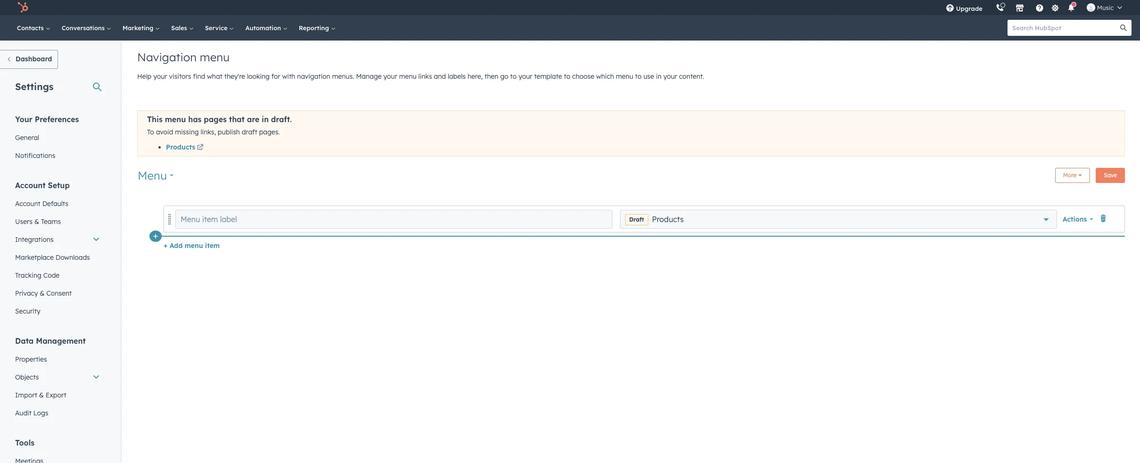 Task type: locate. For each thing, give the bounding box(es) containing it.
users & teams link
[[9, 213, 106, 231]]

0 vertical spatial account
[[15, 181, 46, 190]]

security link
[[9, 302, 106, 320]]

service link
[[199, 15, 240, 41]]

actions
[[1063, 215, 1087, 223]]

your right manage
[[384, 72, 398, 81]]

code
[[43, 271, 60, 280]]

1 vertical spatial &
[[40, 289, 45, 298]]

conversations
[[62, 24, 107, 32]]

products right draft
[[652, 214, 684, 224]]

security
[[15, 307, 40, 316]]

privacy
[[15, 289, 38, 298]]

to
[[147, 128, 154, 136]]

menu
[[200, 50, 230, 64], [399, 72, 417, 81], [616, 72, 634, 81], [165, 115, 186, 124], [185, 242, 203, 250]]

music
[[1098, 4, 1114, 11]]

to left choose
[[564, 72, 571, 81]]

in right use
[[656, 72, 662, 81]]

products inside products link
[[166, 143, 195, 151]]

account for account defaults
[[15, 200, 40, 208]]

save button
[[1096, 168, 1125, 183]]

&
[[34, 217, 39, 226], [40, 289, 45, 298], [39, 391, 44, 400]]

setup
[[48, 181, 70, 190]]

navigation menu
[[137, 50, 230, 64]]

tracking
[[15, 271, 41, 280]]

1 horizontal spatial to
[[564, 72, 571, 81]]

sales
[[171, 24, 189, 32]]

menu
[[940, 0, 1129, 15]]

2 account from the top
[[15, 200, 40, 208]]

hubspot image
[[17, 2, 28, 13]]

your
[[15, 115, 32, 124]]

pages
[[204, 115, 227, 124]]

this menu has pages that are in draft. to avoid missing links, publish draft pages.
[[147, 115, 292, 136]]

0 horizontal spatial products
[[166, 143, 195, 151]]

to right go
[[510, 72, 517, 81]]

that
[[229, 115, 245, 124]]

account defaults link
[[9, 195, 106, 213]]

avoid
[[156, 128, 173, 136]]

import & export
[[15, 391, 66, 400]]

audit logs
[[15, 409, 48, 417]]

objects
[[15, 373, 39, 382]]

tracking code
[[15, 271, 60, 280]]

& for teams
[[34, 217, 39, 226]]

4 your from the left
[[664, 72, 678, 81]]

what
[[207, 72, 223, 81]]

are
[[247, 115, 260, 124]]

& right users
[[34, 217, 39, 226]]

downloads
[[56, 253, 90, 262]]

settings image
[[1052, 4, 1060, 13]]

tracking code link
[[9, 267, 106, 284]]

account up users
[[15, 200, 40, 208]]

dashboard link
[[0, 50, 58, 69]]

menu right which
[[616, 72, 634, 81]]

1 link opens in a new window image from the top
[[197, 143, 204, 152]]

contacts link
[[11, 15, 56, 41]]

0 vertical spatial in
[[656, 72, 662, 81]]

navigation
[[137, 50, 197, 64]]

2 vertical spatial &
[[39, 391, 44, 400]]

your preferences element
[[9, 114, 106, 165]]

& left 'export'
[[39, 391, 44, 400]]

links,
[[201, 128, 216, 136]]

missing
[[175, 128, 199, 136]]

menu
[[138, 168, 167, 183]]

for
[[272, 72, 280, 81]]

calling icon image
[[996, 4, 1005, 12]]

properties link
[[9, 350, 106, 368]]

properties
[[15, 355, 47, 364]]

labels
[[448, 72, 466, 81]]

& for export
[[39, 391, 44, 400]]

products down missing
[[166, 143, 195, 151]]

teams
[[41, 217, 61, 226]]

to left use
[[635, 72, 642, 81]]

notifications image
[[1067, 4, 1076, 13]]

contacts
[[17, 24, 46, 32]]

your right help at left
[[153, 72, 167, 81]]

sales link
[[166, 15, 199, 41]]

reporting
[[299, 24, 331, 32]]

0 vertical spatial products
[[166, 143, 195, 151]]

1 your from the left
[[153, 72, 167, 81]]

links
[[419, 72, 432, 81]]

navigation
[[297, 72, 331, 81]]

help image
[[1036, 4, 1044, 13]]

marketplace downloads
[[15, 253, 90, 262]]

marketplace
[[15, 253, 54, 262]]

Menu item label text field
[[175, 210, 613, 229]]

your left content.
[[664, 72, 678, 81]]

actions button
[[1063, 213, 1094, 226]]

+ add menu item
[[164, 242, 220, 250]]

account up account defaults
[[15, 181, 46, 190]]

upgrade image
[[946, 4, 955, 13]]

1 vertical spatial products
[[652, 214, 684, 224]]

template
[[534, 72, 562, 81]]

search image
[[1121, 25, 1127, 31]]

menu containing music
[[940, 0, 1129, 15]]

tools
[[15, 438, 35, 448]]

menu right add at bottom left
[[185, 242, 203, 250]]

item
[[205, 242, 220, 250]]

0 vertical spatial &
[[34, 217, 39, 226]]

menu up avoid
[[165, 115, 186, 124]]

import
[[15, 391, 37, 400]]

privacy & consent
[[15, 289, 72, 298]]

help button
[[1032, 0, 1048, 15]]

link opens in a new window image
[[197, 143, 204, 152], [197, 144, 204, 151]]

your right go
[[519, 72, 533, 81]]

in
[[656, 72, 662, 81], [262, 115, 269, 124]]

audit logs link
[[9, 404, 106, 422]]

& inside data management element
[[39, 391, 44, 400]]

0 horizontal spatial in
[[262, 115, 269, 124]]

in right are
[[262, 115, 269, 124]]

1 vertical spatial account
[[15, 200, 40, 208]]

marketplaces image
[[1016, 4, 1024, 13]]

& right privacy
[[40, 289, 45, 298]]

account
[[15, 181, 46, 190], [15, 200, 40, 208]]

2 your from the left
[[384, 72, 398, 81]]

account setup element
[[9, 180, 106, 320]]

calling icon button
[[992, 1, 1008, 14]]

your
[[153, 72, 167, 81], [384, 72, 398, 81], [519, 72, 533, 81], [664, 72, 678, 81]]

2 horizontal spatial to
[[635, 72, 642, 81]]

hubspot link
[[11, 2, 35, 13]]

0 horizontal spatial to
[[510, 72, 517, 81]]

to
[[510, 72, 517, 81], [564, 72, 571, 81], [635, 72, 642, 81]]

marketing
[[123, 24, 155, 32]]

content.
[[679, 72, 705, 81]]

1 account from the top
[[15, 181, 46, 190]]

1 vertical spatial in
[[262, 115, 269, 124]]

more button
[[1056, 168, 1091, 183]]

account for account setup
[[15, 181, 46, 190]]

marketing link
[[117, 15, 166, 41]]



Task type: describe. For each thing, give the bounding box(es) containing it.
help your visitors find what they're looking for with navigation menus. manage your menu links and labels here, then go to your template to choose which menu to use in your content.
[[137, 72, 705, 81]]

management
[[36, 336, 86, 346]]

menu inside this menu has pages that are in draft. to avoid missing links, publish draft pages.
[[165, 115, 186, 124]]

1 horizontal spatial products
[[652, 214, 684, 224]]

tools element
[[9, 438, 106, 463]]

add
[[170, 242, 183, 250]]

here,
[[468, 72, 483, 81]]

2 link opens in a new window image from the top
[[197, 144, 204, 151]]

upgrade
[[957, 5, 983, 12]]

find
[[193, 72, 205, 81]]

preferences
[[35, 115, 79, 124]]

use
[[644, 72, 654, 81]]

pages.
[[259, 128, 280, 136]]

Search HubSpot search field
[[1008, 20, 1124, 36]]

which
[[596, 72, 614, 81]]

2 to from the left
[[564, 72, 571, 81]]

manage
[[356, 72, 382, 81]]

integrations button
[[9, 231, 106, 249]]

integrations
[[15, 235, 54, 244]]

1 to from the left
[[510, 72, 517, 81]]

service
[[205, 24, 229, 32]]

notifications button
[[1064, 0, 1080, 15]]

menus.
[[332, 72, 354, 81]]

publish
[[218, 128, 240, 136]]

defaults
[[42, 200, 68, 208]]

consent
[[46, 289, 72, 298]]

dashboard
[[16, 55, 52, 63]]

+ add menu item button
[[164, 240, 220, 252]]

has
[[188, 115, 202, 124]]

data
[[15, 336, 34, 346]]

in inside this menu has pages that are in draft. to avoid missing links, publish draft pages.
[[262, 115, 269, 124]]

settings
[[15, 81, 54, 92]]

logs
[[33, 409, 48, 417]]

with
[[282, 72, 295, 81]]

more
[[1064, 172, 1077, 179]]

save
[[1104, 172, 1117, 179]]

menu button
[[137, 168, 174, 184]]

account setup
[[15, 181, 70, 190]]

this
[[147, 115, 163, 124]]

notifications
[[15, 151, 55, 160]]

looking
[[247, 72, 270, 81]]

3 your from the left
[[519, 72, 533, 81]]

help
[[137, 72, 152, 81]]

reporting link
[[293, 15, 341, 41]]

search button
[[1116, 20, 1132, 36]]

general link
[[9, 129, 106, 147]]

privacy & consent link
[[9, 284, 106, 302]]

they're
[[224, 72, 245, 81]]

marketplace downloads link
[[9, 249, 106, 267]]

account defaults
[[15, 200, 68, 208]]

export
[[46, 391, 66, 400]]

data management
[[15, 336, 86, 346]]

3 to from the left
[[635, 72, 642, 81]]

draft.
[[271, 115, 292, 124]]

users
[[15, 217, 33, 226]]

menu up what
[[200, 50, 230, 64]]

+
[[164, 242, 168, 250]]

greg robinson image
[[1087, 3, 1096, 12]]

go
[[500, 72, 509, 81]]

visitors
[[169, 72, 191, 81]]

1 horizontal spatial in
[[656, 72, 662, 81]]

marketplaces button
[[1010, 0, 1030, 15]]

your preferences
[[15, 115, 79, 124]]

data management element
[[9, 336, 106, 422]]

automation link
[[240, 15, 293, 41]]

& for consent
[[40, 289, 45, 298]]

users & teams
[[15, 217, 61, 226]]

settings link
[[1050, 3, 1062, 13]]

import & export link
[[9, 386, 106, 404]]

menu inside + add menu item button
[[185, 242, 203, 250]]

menu left links
[[399, 72, 417, 81]]

automation
[[245, 24, 283, 32]]

conversations link
[[56, 15, 117, 41]]

objects button
[[9, 368, 106, 386]]



Task type: vqa. For each thing, say whether or not it's contained in the screenshot.
Sales
yes



